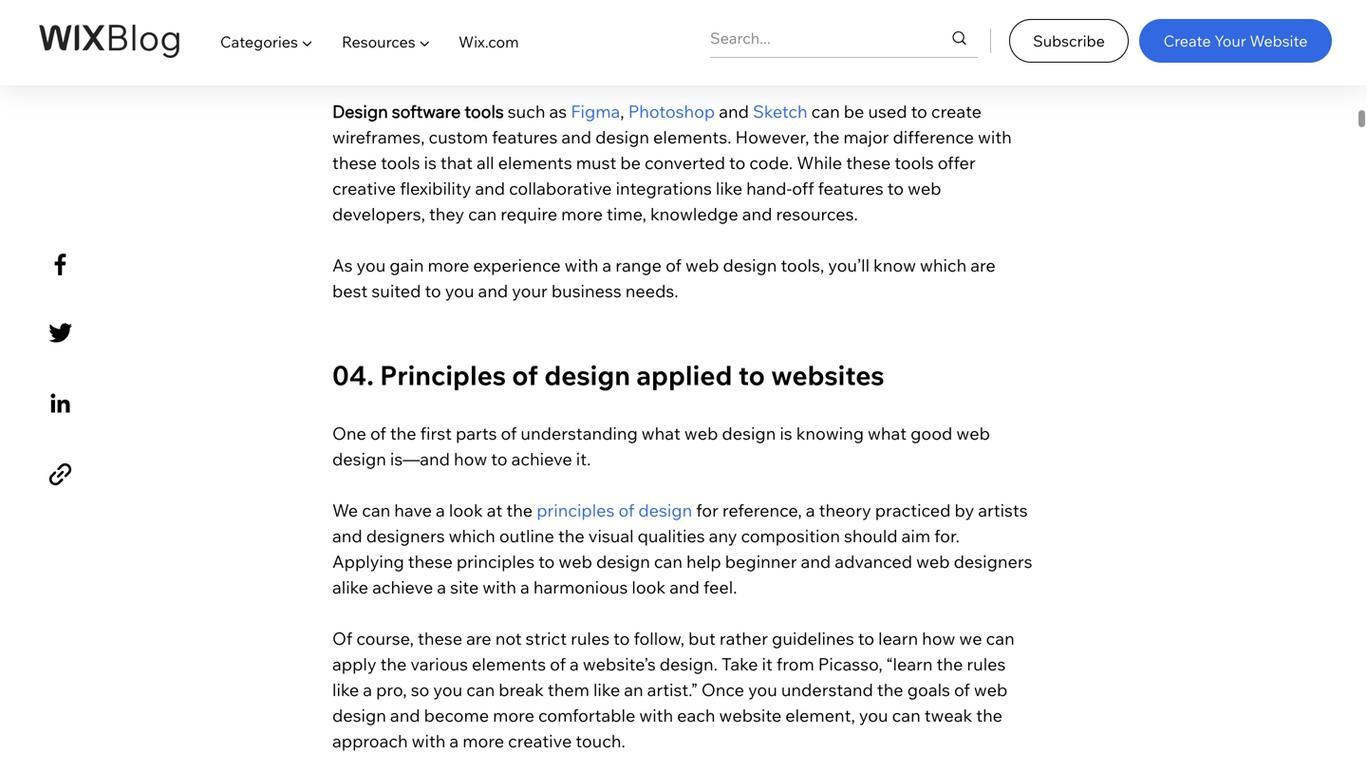 Task type: vqa. For each thing, say whether or not it's contained in the screenshot.
the achieve to the right
yes



Task type: locate. For each thing, give the bounding box(es) containing it.
tools down "wireframes,"
[[381, 152, 420, 173]]

editor x link
[[332, 24, 396, 45]]

elements down not
[[472, 654, 546, 675]]

share article on linkedin image
[[44, 387, 77, 420]]

are right know
[[971, 255, 996, 276]]

which inside as you gain more experience with a range of web design tools, you'll know which are best suited to you and your business needs.
[[920, 255, 967, 276]]

0 horizontal spatial designers
[[366, 525, 445, 547]]

design
[[596, 126, 650, 148], [723, 255, 777, 276], [545, 359, 631, 392], [722, 423, 776, 444], [332, 448, 386, 470], [639, 500, 693, 521], [596, 551, 651, 572], [332, 705, 386, 726]]

create your website link
[[1140, 19, 1333, 63]]

web inside as you gain more experience with a range of web design tools, you'll know which are best suited to you and your business needs.
[[686, 255, 720, 276]]

figma link
[[571, 101, 621, 122]]

the inside for reference, a theory practiced by artists and designers which outline the visual qualities any composition should aim for. applying these principles to web design can help beginner and advanced web designers alike achieve a site with a harmonious look and feel.
[[558, 525, 585, 547]]

0 horizontal spatial tools
[[381, 152, 420, 173]]

which down at
[[449, 525, 496, 547]]

visual
[[589, 525, 634, 547]]

like down apply
[[332, 679, 359, 701]]

which
[[920, 255, 967, 276], [449, 525, 496, 547]]

achieve inside one of the first parts of understanding what web design is knowing what good web design is—and how to achieve it.
[[512, 448, 573, 470]]

1 vertical spatial is
[[424, 152, 437, 173]]

web down "we" on the bottom of page
[[974, 679, 1008, 701]]

require
[[501, 203, 558, 225]]

features down "while"
[[818, 178, 884, 199]]

off
[[792, 178, 814, 199]]

principles up site on the bottom left of page
[[457, 551, 535, 572]]

0 vertical spatial how
[[454, 448, 487, 470]]

achieve down applying
[[372, 577, 433, 598]]

with right site on the bottom left of page
[[483, 577, 517, 598]]

resources.
[[777, 203, 858, 225]]

how inside one of the first parts of understanding what web design is knowing what good web design is—and how to achieve it.
[[454, 448, 487, 470]]

you up become
[[434, 679, 463, 701]]

the left the ideal
[[416, 24, 443, 45]]

0 vertical spatial which
[[920, 255, 967, 276]]

to up website's
[[614, 628, 630, 649]]

1 vertical spatial are
[[467, 628, 492, 649]]

principles
[[537, 500, 615, 521], [457, 551, 535, 572]]

is up "flexibility"
[[424, 152, 437, 173]]

0 horizontal spatial are
[[467, 628, 492, 649]]

and down design software tools such as figma , photoshop and sketch
[[562, 126, 592, 148]]

1 what from the left
[[642, 423, 681, 444]]

1 vertical spatial achieve
[[372, 577, 433, 598]]

1 vertical spatial for
[[697, 500, 719, 521]]

creative down comfortable
[[508, 730, 572, 752]]

advanced inside for reference, a theory practiced by artists and designers which outline the visual qualities any composition should aim for. applying these principles to web design can help beginner and advanced web designers alike achieve a site with a harmonious look and feel.
[[835, 551, 913, 572]]

0 vertical spatial be
[[844, 101, 865, 122]]

with
[[561, 24, 595, 45], [978, 126, 1012, 148], [565, 255, 599, 276], [483, 577, 517, 598], [640, 705, 674, 726], [412, 730, 446, 752]]

more down collaborative
[[562, 203, 603, 225]]

1 horizontal spatial features
[[725, 24, 791, 45]]

good
[[911, 423, 953, 444]]

once
[[702, 679, 745, 701]]

to right suited
[[425, 280, 441, 302]]

1 vertical spatial look
[[632, 577, 666, 598]]

0 horizontal spatial what
[[642, 423, 681, 444]]

editor
[[332, 24, 381, 45]]

None search field
[[711, 19, 978, 57]]

is right x
[[400, 24, 413, 45]]

course,
[[357, 628, 414, 649]]

element,
[[786, 705, 856, 726]]

0 horizontal spatial achieve
[[372, 577, 433, 598]]

0 vertical spatial is
[[400, 24, 413, 45]]

knowing
[[797, 423, 864, 444]]

2 horizontal spatial features
[[818, 178, 884, 199]]

rules up website's
[[571, 628, 610, 649]]

0 horizontal spatial for
[[697, 500, 719, 521]]

take
[[722, 654, 758, 675]]

1 horizontal spatial advanced
[[835, 551, 913, 572]]

1 horizontal spatial rules
[[967, 654, 1006, 675]]

1 horizontal spatial be
[[844, 101, 865, 122]]

04.
[[332, 359, 374, 392]]

these
[[332, 152, 377, 173], [847, 152, 891, 173], [408, 551, 453, 572], [418, 628, 463, 649]]

1 horizontal spatial creative
[[508, 730, 572, 752]]

2 horizontal spatial like
[[716, 178, 743, 199]]

is inside is the ideal platform with more advanced features for layouts, interactions, effects and designed assets.
[[400, 24, 413, 45]]

look left at
[[449, 500, 483, 521]]

1 horizontal spatial what
[[868, 423, 907, 444]]

these up the various
[[418, 628, 463, 649]]

aim
[[902, 525, 931, 547]]

creative up developers,
[[332, 178, 396, 199]]

custom
[[429, 126, 488, 148]]

you right as
[[357, 255, 386, 276]]

1 horizontal spatial like
[[594, 679, 620, 701]]

0 vertical spatial achieve
[[512, 448, 573, 470]]

are inside as you gain more experience with a range of web design tools, you'll know which are best suited to you and your business needs.
[[971, 255, 996, 276]]

0 horizontal spatial creative
[[332, 178, 396, 199]]

and down pro,
[[390, 705, 420, 726]]

you down understand
[[860, 705, 889, 726]]

0 horizontal spatial advanced
[[644, 24, 722, 45]]

2 ▼ from the left
[[419, 32, 431, 51]]

and down x
[[391, 49, 422, 71]]

practiced
[[876, 500, 951, 521]]

each
[[677, 705, 716, 726]]

design down visual
[[596, 551, 651, 572]]

is left knowing
[[780, 423, 793, 444]]

of up them
[[550, 654, 566, 675]]

1 vertical spatial principles
[[457, 551, 535, 572]]

all
[[477, 152, 495, 173]]

1 horizontal spatial principles
[[537, 500, 615, 521]]

can right "they" on the top of the page
[[468, 203, 497, 225]]

categories
[[220, 32, 298, 51]]

a inside as you gain more experience with a range of web design tools, you'll know which are best suited to you and your business needs.
[[603, 255, 612, 276]]

1 vertical spatial creative
[[508, 730, 572, 752]]

copy link of the article image
[[44, 458, 77, 491], [44, 458, 77, 491]]

apply
[[332, 654, 377, 675]]

0 vertical spatial features
[[725, 24, 791, 45]]

and
[[391, 49, 422, 71], [719, 101, 749, 122], [562, 126, 592, 148], [475, 178, 505, 199], [743, 203, 773, 225], [478, 280, 508, 302], [332, 525, 363, 547], [801, 551, 831, 572], [670, 577, 700, 598], [390, 705, 420, 726]]

can inside for reference, a theory practiced by artists and designers which outline the visual qualities any composition should aim for. applying these principles to web design can help beginner and advanced web designers alike achieve a site with a harmonious look and feel.
[[654, 551, 683, 572]]

knowledge
[[651, 203, 739, 225]]

with inside can be used to create wireframes, custom features and design elements. however, the major difference with these tools is that all elements must be converted to code. while these tools offer creative flexibility and collaborative integrations like hand-off features to web developers, they can require more time, knowledge and resources.
[[978, 126, 1012, 148]]

you down "experience"
[[445, 280, 474, 302]]

these up site on the bottom left of page
[[408, 551, 453, 572]]

you
[[357, 255, 386, 276], [445, 280, 474, 302], [434, 679, 463, 701], [749, 679, 778, 701], [860, 705, 889, 726]]

become
[[424, 705, 489, 726]]

share article on linkedin image
[[44, 387, 77, 420]]

to down major
[[888, 178, 904, 199]]

we
[[960, 628, 983, 649]]

design left tools,
[[723, 255, 777, 276]]

to up picasso,
[[858, 628, 875, 649]]

feel.
[[704, 577, 738, 598]]

creative inside can be used to create wireframes, custom features and design elements. however, the major difference with these tools is that all elements must be converted to code. while these tools offer creative flexibility and collaborative integrations like hand-off features to web developers, they can require more time, knowledge and resources.
[[332, 178, 396, 199]]

to inside one of the first parts of understanding what web design is knowing what good web design is—and how to achieve it.
[[491, 448, 508, 470]]

1 horizontal spatial is
[[424, 152, 437, 173]]

web down offer
[[908, 178, 942, 199]]

2 what from the left
[[868, 423, 907, 444]]

0 vertical spatial rules
[[571, 628, 610, 649]]

like left hand-
[[716, 178, 743, 199]]

▼
[[302, 32, 313, 51], [419, 32, 431, 51]]

web up harmonious
[[559, 551, 593, 572]]

the down "we" on the bottom of page
[[937, 654, 963, 675]]

▼ right categories
[[302, 32, 313, 51]]

is
[[400, 24, 413, 45], [424, 152, 437, 173], [780, 423, 793, 444]]

features down such
[[492, 126, 558, 148]]

creative
[[332, 178, 396, 199], [508, 730, 572, 752]]

Search... search field
[[711, 19, 913, 57]]

features up sketch link
[[725, 24, 791, 45]]

share article on facebook image
[[44, 248, 77, 281], [44, 248, 77, 281]]

and down help
[[670, 577, 700, 598]]

an
[[624, 679, 644, 701]]

share article on twitter image
[[44, 317, 77, 350], [44, 317, 77, 350]]

principles of design link
[[533, 500, 693, 521]]

with inside for reference, a theory practiced by artists and designers which outline the visual qualities any composition should aim for. applying these principles to web design can help beginner and advanced web designers alike achieve a site with a harmonious look and feel.
[[483, 577, 517, 598]]

which right know
[[920, 255, 967, 276]]

these down "wireframes,"
[[332, 152, 377, 173]]

to inside as you gain more experience with a range of web design tools, you'll know which are best suited to you and your business needs.
[[425, 280, 441, 302]]

your
[[512, 280, 548, 302]]

x
[[384, 24, 396, 45]]

1 vertical spatial advanced
[[835, 551, 913, 572]]

outline
[[499, 525, 555, 547]]

0 horizontal spatial principles
[[457, 551, 535, 572]]

how down parts
[[454, 448, 487, 470]]

reference,
[[723, 500, 802, 521]]

0 vertical spatial principles
[[537, 500, 615, 521]]

and down hand-
[[743, 203, 773, 225]]

to inside for reference, a theory practiced by artists and designers which outline the visual qualities any composition should aim for. applying these principles to web design can help beginner and advanced web designers alike achieve a site with a harmonious look and feel.
[[539, 551, 555, 572]]

for up any
[[697, 500, 719, 521]]

of up needs.
[[666, 255, 682, 276]]

however,
[[736, 126, 810, 148]]

suited
[[372, 280, 421, 302]]

advanced down should
[[835, 551, 913, 572]]

principles inside for reference, a theory practiced by artists and designers which outline the visual qualities any composition should aim for. applying these principles to web design can help beginner and advanced web designers alike achieve a site with a harmonious look and feel.
[[457, 551, 535, 572]]

1 vertical spatial features
[[492, 126, 558, 148]]

▼ for categories ▼
[[302, 32, 313, 51]]

collaborative
[[509, 178, 612, 199]]

like
[[716, 178, 743, 199], [332, 679, 359, 701], [594, 679, 620, 701]]

elements up collaborative
[[498, 152, 573, 173]]

platform
[[489, 24, 557, 45]]

and up however,
[[719, 101, 749, 122]]

1 vertical spatial which
[[449, 525, 496, 547]]

1 horizontal spatial look
[[632, 577, 666, 598]]

understanding
[[521, 423, 638, 444]]

▼ for resources  ▼
[[419, 32, 431, 51]]

how left "we" on the bottom of page
[[922, 628, 956, 649]]

what left good at the bottom
[[868, 423, 907, 444]]

1 horizontal spatial how
[[922, 628, 956, 649]]

it.
[[576, 448, 591, 470]]

04. principles of design applied to websites
[[332, 359, 891, 392]]

sketch link
[[753, 101, 808, 122]]

0 vertical spatial advanced
[[644, 24, 722, 45]]

2 horizontal spatial is
[[780, 423, 793, 444]]

a down become
[[450, 730, 459, 752]]

a
[[603, 255, 612, 276], [436, 500, 445, 521], [806, 500, 816, 521], [437, 577, 447, 598], [521, 577, 530, 598], [570, 654, 579, 675], [363, 679, 372, 701], [450, 730, 459, 752]]

design up approach
[[332, 705, 386, 726]]

0 vertical spatial elements
[[498, 152, 573, 173]]

achieve left it.
[[512, 448, 573, 470]]

features for custom
[[492, 126, 558, 148]]

0 vertical spatial designers
[[366, 525, 445, 547]]

sketch
[[753, 101, 808, 122]]

one of the first parts of understanding what web design is knowing what good web design is—and how to achieve it.
[[332, 423, 994, 470]]

how
[[454, 448, 487, 470], [922, 628, 956, 649]]

which inside for reference, a theory practiced by artists and designers which outline the visual qualities any composition should aim for. applying these principles to web design can help beginner and advanced web designers alike achieve a site with a harmonious look and feel.
[[449, 525, 496, 547]]

1 vertical spatial designers
[[954, 551, 1033, 572]]

with inside is the ideal platform with more advanced features for layouts, interactions, effects and designed assets.
[[561, 24, 595, 45]]

principles up visual
[[537, 500, 615, 521]]

one
[[332, 423, 367, 444]]

the down "learn at the bottom right
[[878, 679, 904, 701]]

while
[[797, 152, 843, 173]]

1 ▼ from the left
[[302, 32, 313, 51]]

look up follow,
[[632, 577, 666, 598]]

website
[[1250, 31, 1308, 50]]

web
[[908, 178, 942, 199], [686, 255, 720, 276], [685, 423, 718, 444], [957, 423, 991, 444], [559, 551, 593, 572], [917, 551, 950, 572], [974, 679, 1008, 701]]

they
[[429, 203, 465, 225]]

have
[[394, 500, 432, 521]]

must
[[576, 152, 617, 173]]

with inside as you gain more experience with a range of web design tools, you'll know which are best suited to you and your business needs.
[[565, 255, 599, 276]]

look inside for reference, a theory practiced by artists and designers which outline the visual qualities any composition should aim for. applying these principles to web design can help beginner and advanced web designers alike achieve a site with a harmonious look and feel.
[[632, 577, 666, 598]]

figma
[[571, 101, 621, 122]]

composition
[[741, 525, 841, 547]]

a left site on the bottom left of page
[[437, 577, 447, 598]]

your
[[1215, 31, 1247, 50]]

0 horizontal spatial which
[[449, 525, 496, 547]]

we
[[332, 500, 358, 521]]

design inside of course, these are not strict rules to follow, but rather guidelines to learn how we can apply the various elements of a website's design. take it from picasso, "learn the rules like a pro, so you can break them like an artist." once you understand the goals of web design and become more comfortable with each website element, you can tweak the approach with a more creative touch.
[[332, 705, 386, 726]]

for left 'layouts,'
[[795, 24, 817, 45]]

web down knowledge
[[686, 255, 720, 276]]

▼ right x
[[419, 32, 431, 51]]

2 vertical spatial is
[[780, 423, 793, 444]]

1 vertical spatial how
[[922, 628, 956, 649]]

0 horizontal spatial how
[[454, 448, 487, 470]]

1 vertical spatial elements
[[472, 654, 546, 675]]

0 horizontal spatial ▼
[[302, 32, 313, 51]]

are left not
[[467, 628, 492, 649]]

0 horizontal spatial is
[[400, 24, 413, 45]]

can down qualities
[[654, 551, 683, 572]]

0 horizontal spatial look
[[449, 500, 483, 521]]

1 horizontal spatial ▼
[[419, 32, 431, 51]]

0 horizontal spatial like
[[332, 679, 359, 701]]

you down it
[[749, 679, 778, 701]]

business
[[552, 280, 622, 302]]

1 horizontal spatial designers
[[954, 551, 1033, 572]]

0 vertical spatial for
[[795, 24, 817, 45]]

0 vertical spatial are
[[971, 255, 996, 276]]

1 horizontal spatial are
[[971, 255, 996, 276]]

a left range
[[603, 255, 612, 276]]

is—and
[[390, 448, 450, 470]]

goals
[[908, 679, 951, 701]]

photoshop link
[[629, 101, 715, 122]]

1 horizontal spatial for
[[795, 24, 817, 45]]

harmonious
[[534, 577, 628, 598]]

1 vertical spatial rules
[[967, 654, 1006, 675]]

more right 'gain'
[[428, 255, 470, 276]]

with down become
[[412, 730, 446, 752]]

more
[[598, 24, 640, 45], [562, 203, 603, 225], [428, 255, 470, 276], [493, 705, 535, 726], [463, 730, 504, 752]]

0 vertical spatial creative
[[332, 178, 396, 199]]

features inside is the ideal platform with more advanced features for layouts, interactions, effects and designed assets.
[[725, 24, 791, 45]]

1 horizontal spatial which
[[920, 255, 967, 276]]

pro,
[[376, 679, 407, 701]]

create
[[932, 101, 982, 122]]

the up "while"
[[814, 126, 840, 148]]

designers down artists
[[954, 551, 1033, 572]]

more inside as you gain more experience with a range of web design tools, you'll know which are best suited to you and your business needs.
[[428, 255, 470, 276]]

web right good at the bottom
[[957, 423, 991, 444]]

advanced inside is the ideal platform with more advanced features for layouts, interactions, effects and designed assets.
[[644, 24, 722, 45]]

achieve inside for reference, a theory practiced by artists and designers which outline the visual qualities any composition should aim for. applying these principles to web design can help beginner and advanced web designers alike achieve a site with a harmonious look and feel.
[[372, 577, 433, 598]]

tools down difference
[[895, 152, 934, 173]]

elements.
[[654, 126, 732, 148]]

for inside for reference, a theory practiced by artists and designers which outline the visual qualities any composition should aim for. applying these principles to web design can help beginner and advanced web designers alike achieve a site with a harmonious look and feel.
[[697, 500, 719, 521]]

1 horizontal spatial achieve
[[512, 448, 573, 470]]

1 vertical spatial be
[[621, 152, 641, 173]]

the left visual
[[558, 525, 585, 547]]

with right platform
[[561, 24, 595, 45]]

for
[[795, 24, 817, 45], [697, 500, 719, 521]]

0 horizontal spatial features
[[492, 126, 558, 148]]

effects
[[332, 49, 388, 71]]

design down ','
[[596, 126, 650, 148]]

advanced up the photoshop link
[[644, 24, 722, 45]]

with up business
[[565, 255, 599, 276]]



Task type: describe. For each thing, give the bounding box(es) containing it.
design inside as you gain more experience with a range of web design tools, you'll know which are best suited to you and your business needs.
[[723, 255, 777, 276]]

these inside for reference, a theory practiced by artists and designers which outline the visual qualities any composition should aim for. applying these principles to web design can help beginner and advanced web designers alike achieve a site with a harmonious look and feel.
[[408, 551, 453, 572]]

a up the composition
[[806, 500, 816, 521]]

,
[[621, 101, 625, 122]]

web down applied
[[685, 423, 718, 444]]

should
[[844, 525, 898, 547]]

designed
[[425, 49, 500, 71]]

and inside as you gain more experience with a range of web design tools, you'll know which are best suited to you and your business needs.
[[478, 280, 508, 302]]

photoshop
[[629, 101, 715, 122]]

of up tweak
[[955, 679, 971, 701]]

flexibility
[[400, 178, 471, 199]]

of right the one
[[370, 423, 386, 444]]

web inside can be used to create wireframes, custom features and design elements. however, the major difference with these tools is that all elements must be converted to code. while these tools offer creative flexibility and collaborative integrations like hand-off features to web developers, they can require more time, knowledge and resources.
[[908, 178, 942, 199]]

code.
[[750, 152, 793, 173]]

so
[[411, 679, 430, 701]]

with down artist."
[[640, 705, 674, 726]]

know
[[874, 255, 917, 276]]

time,
[[607, 203, 647, 225]]

a right have
[[436, 500, 445, 521]]

the right at
[[507, 500, 533, 521]]

understand
[[782, 679, 874, 701]]

as
[[550, 101, 567, 122]]

you'll
[[829, 255, 870, 276]]

elements inside of course, these are not strict rules to follow, but rather guidelines to learn how we can apply the various elements of a website's design. take it from picasso, "learn the rules like a pro, so you can break them like an artist." once you understand the goals of web design and become more comfortable with each website element, you can tweak the approach with a more creative touch.
[[472, 654, 546, 675]]

follow,
[[634, 628, 685, 649]]

editor x
[[332, 24, 396, 45]]

of right parts
[[501, 423, 517, 444]]

can right we
[[362, 500, 391, 521]]

any
[[709, 525, 737, 547]]

to right applied
[[739, 359, 766, 392]]

design inside can be used to create wireframes, custom features and design elements. however, the major difference with these tools is that all elements must be converted to code. while these tools offer creative flexibility and collaborative integrations like hand-off features to web developers, they can require more time, knowledge and resources.
[[596, 126, 650, 148]]

beginner
[[725, 551, 797, 572]]

theory
[[819, 500, 872, 521]]

design up qualities
[[639, 500, 693, 521]]

elements inside can be used to create wireframes, custom features and design elements. however, the major difference with these tools is that all elements must be converted to code. while these tools offer creative flexibility and collaborative integrations like hand-off features to web developers, they can require more time, knowledge and resources.
[[498, 152, 573, 173]]

layouts,
[[821, 24, 883, 45]]

0 horizontal spatial rules
[[571, 628, 610, 649]]

and inside is the ideal platform with more advanced features for layouts, interactions, effects and designed assets.
[[391, 49, 422, 71]]

resources
[[342, 32, 416, 51]]

1 horizontal spatial tools
[[465, 101, 504, 122]]

approach
[[332, 730, 408, 752]]

creative inside of course, these are not strict rules to follow, but rather guidelines to learn how we can apply the various elements of a website's design. take it from picasso, "learn the rules like a pro, so you can break them like an artist." once you understand the goals of web design and become more comfortable with each website element, you can tweak the approach with a more creative touch.
[[508, 730, 572, 752]]

a up them
[[570, 654, 579, 675]]

design.
[[660, 654, 718, 675]]

ideal
[[447, 24, 485, 45]]

2 horizontal spatial tools
[[895, 152, 934, 173]]

wix.com
[[459, 32, 519, 51]]

used
[[869, 101, 908, 122]]

first
[[420, 423, 452, 444]]

and down we
[[332, 525, 363, 547]]

create
[[1164, 31, 1212, 50]]

from
[[777, 654, 815, 675]]

website's
[[583, 654, 656, 675]]

guidelines
[[772, 628, 855, 649]]

assets.
[[504, 49, 559, 71]]

more inside is the ideal platform with more advanced features for layouts, interactions, effects and designed assets.
[[598, 24, 640, 45]]

to up difference
[[911, 101, 928, 122]]

not
[[496, 628, 522, 649]]

more down become
[[463, 730, 504, 752]]

as you gain more experience with a range of web design tools, you'll know which are best suited to you and your business needs.
[[332, 255, 1000, 302]]

of
[[332, 628, 353, 649]]

for.
[[935, 525, 960, 547]]

break
[[499, 679, 544, 701]]

the right tweak
[[977, 705, 1003, 726]]

the inside one of the first parts of understanding what web design is knowing what good web design is—and how to achieve it.
[[390, 423, 417, 444]]

gain
[[390, 255, 424, 276]]

of up visual
[[619, 500, 635, 521]]

is inside can be used to create wireframes, custom features and design elements. however, the major difference with these tools is that all elements must be converted to code. while these tools offer creative flexibility and collaborative integrations like hand-off features to web developers, they can require more time, knowledge and resources.
[[424, 152, 437, 173]]

the inside can be used to create wireframes, custom features and design elements. however, the major difference with these tools is that all elements must be converted to code. while these tools offer creative flexibility and collaborative integrations like hand-off features to web developers, they can require more time, knowledge and resources.
[[814, 126, 840, 148]]

the up pro,
[[381, 654, 407, 675]]

for inside is the ideal platform with more advanced features for layouts, interactions, effects and designed assets.
[[795, 24, 817, 45]]

as
[[332, 255, 353, 276]]

like inside can be used to create wireframes, custom features and design elements. however, the major difference with these tools is that all elements must be converted to code. while these tools offer creative flexibility and collaborative integrations like hand-off features to web developers, they can require more time, knowledge and resources.
[[716, 178, 743, 199]]

wix.com link
[[445, 15, 534, 68]]

and down the composition
[[801, 551, 831, 572]]

0 horizontal spatial be
[[621, 152, 641, 173]]

more inside can be used to create wireframes, custom features and design elements. however, the major difference with these tools is that all elements must be converted to code. while these tools offer creative flexibility and collaborative integrations like hand-off features to web developers, they can require more time, knowledge and resources.
[[562, 203, 603, 225]]

"learn
[[887, 654, 933, 675]]

can right "we" on the bottom of page
[[987, 628, 1015, 649]]

of course, these are not strict rules to follow, but rather guidelines to learn how we can apply the various elements of a website's design. take it from picasso, "learn the rules like a pro, so you can break them like an artist." once you understand the goals of web design and become more comfortable with each website element, you can tweak the approach with a more creative touch.
[[332, 628, 1019, 752]]

but
[[689, 628, 716, 649]]

qualities
[[638, 525, 705, 547]]

web down for.
[[917, 551, 950, 572]]

strict
[[526, 628, 567, 649]]

experience
[[473, 255, 561, 276]]

the inside is the ideal platform with more advanced features for layouts, interactions, effects and designed assets.
[[416, 24, 443, 45]]

converted
[[645, 152, 726, 173]]

these inside of course, these are not strict rules to follow, but rather guidelines to learn how we can apply the various elements of a website's design. take it from picasso, "learn the rules like a pro, so you can break them like an artist." once you understand the goals of web design and become more comfortable with each website element, you can tweak the approach with a more creative touch.
[[418, 628, 463, 649]]

and inside of course, these are not strict rules to follow, but rather guidelines to learn how we can apply the various elements of a website's design. take it from picasso, "learn the rules like a pro, so you can break them like an artist." once you understand the goals of web design and become more comfortable with each website element, you can tweak the approach with a more creative touch.
[[390, 705, 420, 726]]

of inside as you gain more experience with a range of web design tools, you'll know which are best suited to you and your business needs.
[[666, 255, 682, 276]]

needs.
[[626, 280, 679, 302]]

learn
[[879, 628, 919, 649]]

a left pro,
[[363, 679, 372, 701]]

how inside of course, these are not strict rules to follow, but rather guidelines to learn how we can apply the various elements of a website's design. take it from picasso, "learn the rules like a pro, so you can break them like an artist." once you understand the goals of web design and become more comfortable with each website element, you can tweak the approach with a more creative touch.
[[922, 628, 956, 649]]

wireframes,
[[332, 126, 425, 148]]

can right sketch link
[[812, 101, 840, 122]]

rather
[[720, 628, 768, 649]]

web inside of course, these are not strict rules to follow, but rather guidelines to learn how we can apply the various elements of a website's design. take it from picasso, "learn the rules like a pro, so you can break them like an artist." once you understand the goals of web design and become more comfortable with each website element, you can tweak the approach with a more creative touch.
[[974, 679, 1008, 701]]

more down break
[[493, 705, 535, 726]]

is the ideal platform with more advanced features for layouts, interactions, effects and designed assets.
[[332, 24, 989, 71]]

of up understanding at the bottom of the page
[[512, 359, 539, 392]]

interactions,
[[887, 24, 985, 45]]

is inside one of the first parts of understanding what web design is knowing what good web design is—and how to achieve it.
[[780, 423, 793, 444]]

design up reference,
[[722, 423, 776, 444]]

major
[[844, 126, 889, 148]]

by
[[955, 500, 975, 521]]

subscribe
[[1034, 31, 1106, 50]]

we can have a look at the principles of design
[[332, 500, 693, 521]]

at
[[487, 500, 503, 521]]

site
[[450, 577, 479, 598]]

alike
[[332, 577, 369, 598]]

offer
[[938, 152, 976, 173]]

are inside of course, these are not strict rules to follow, but rather guidelines to learn how we can apply the various elements of a website's design. take it from picasso, "learn the rules like a pro, so you can break them like an artist." once you understand the goals of web design and become more comfortable with each website element, you can tweak the approach with a more creative touch.
[[467, 628, 492, 649]]

2 vertical spatial features
[[818, 178, 884, 199]]

it
[[762, 654, 773, 675]]

can down goals
[[893, 705, 921, 726]]

to left code.
[[730, 152, 746, 173]]

a down "outline"
[[521, 577, 530, 598]]

subscribe link
[[1010, 19, 1129, 63]]

tools,
[[781, 255, 825, 276]]

these down major
[[847, 152, 891, 173]]

help
[[687, 551, 722, 572]]

design down the one
[[332, 448, 386, 470]]

range
[[616, 255, 662, 276]]

best
[[332, 280, 368, 302]]

0 vertical spatial look
[[449, 500, 483, 521]]

can up become
[[467, 679, 495, 701]]

design up understanding at the bottom of the page
[[545, 359, 631, 392]]

design inside for reference, a theory practiced by artists and designers which outline the visual qualities any composition should aim for. applying these principles to web design can help beginner and advanced web designers alike achieve a site with a harmonious look and feel.
[[596, 551, 651, 572]]

such
[[508, 101, 546, 122]]

and down the all
[[475, 178, 505, 199]]

features for advanced
[[725, 24, 791, 45]]

applied
[[637, 359, 733, 392]]

website
[[720, 705, 782, 726]]

websites
[[772, 359, 885, 392]]

difference
[[893, 126, 975, 148]]



